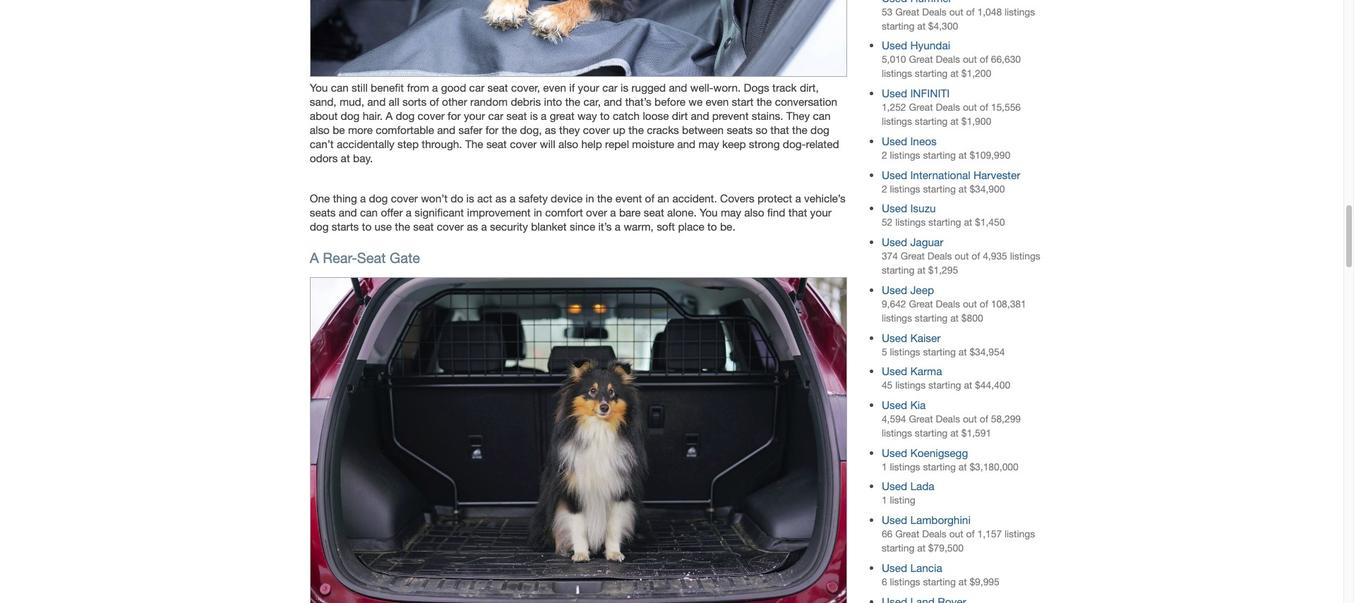 Task type: describe. For each thing, give the bounding box(es) containing it.
$4,300
[[929, 20, 959, 32]]

listings inside 53 great deals out of 1,048 listings starting at
[[1005, 6, 1036, 17]]

the down offer
[[395, 220, 410, 233]]

the left the dog,
[[502, 124, 517, 137]]

66
[[882, 529, 893, 540]]

an
[[658, 192, 670, 205]]

gate
[[390, 250, 420, 266]]

374 great deals out of 4,935 listings starting at
[[882, 251, 1041, 276]]

a up it's
[[611, 206, 616, 219]]

moisture
[[632, 138, 675, 151]]

out for infiniti
[[963, 102, 978, 113]]

and up hair.
[[368, 96, 386, 108]]

it's
[[599, 220, 612, 233]]

lada
[[911, 481, 935, 493]]

great for kia
[[909, 414, 934, 425]]

$800
[[962, 313, 984, 324]]

great
[[550, 110, 575, 123]]

used for used koenigsegg 1 listings starting at $3,180,000
[[882, 447, 908, 460]]

will
[[540, 138, 556, 151]]

seat up the random
[[488, 82, 508, 94]]

108,381
[[992, 299, 1027, 310]]

benefit
[[371, 82, 404, 94]]

9,642 great deals out of 108,381 listings starting at
[[882, 299, 1027, 324]]

event
[[616, 192, 642, 205]]

great for lamborghini
[[896, 529, 920, 540]]

your inside one thing a dog cover won't do is act as a safety device in the event of an accident. covers protect a vehicle's seats and can offer a significant improvement in comfort over a bare seat alone. you may also find that your dog starts to use the seat cover as a security blanket since it's a warm, soft place to be.
[[811, 206, 832, 219]]

can inside one thing a dog cover won't do is act as a safety device in the event of an accident. covers protect a vehicle's seats and can offer a significant improvement in comfort over a bare seat alone. you may also find that your dog starts to use the seat cover as a security blanket since it's a warm, soft place to be.
[[360, 206, 378, 219]]

cover up offer
[[391, 192, 418, 205]]

used for used ineos 2 listings starting at $109,990
[[882, 135, 908, 148]]

the up over
[[597, 192, 613, 205]]

66,630
[[992, 54, 1021, 65]]

vehicle's
[[805, 192, 846, 205]]

out for jaguar
[[955, 251, 969, 262]]

listings inside 374 great deals out of 4,935 listings starting at
[[1011, 251, 1041, 262]]

dogs
[[744, 82, 770, 94]]

that inside one thing a dog cover won't do is act as a safety device in the event of an accident. covers protect a vehicle's seats and can offer a significant improvement in comfort over a bare seat alone. you may also find that your dog starts to use the seat cover as a security blanket since it's a warm, soft place to be.
[[789, 206, 808, 219]]

a up improvement
[[510, 192, 516, 205]]

debris
[[511, 96, 541, 108]]

and down "between"
[[678, 138, 696, 151]]

deals for used infiniti
[[936, 102, 961, 113]]

1,048
[[978, 6, 1002, 17]]

9,642
[[882, 299, 907, 310]]

kia
[[911, 399, 926, 412]]

great for jeep
[[909, 299, 934, 310]]

of for used lamborghini
[[967, 529, 975, 540]]

deals for used lamborghini
[[923, 529, 947, 540]]

deals for used jaguar
[[928, 251, 953, 262]]

dog up offer
[[369, 192, 388, 205]]

starting inside the 4,594 great deals out of 58,299 listings starting at
[[915, 428, 948, 439]]

used jeep
[[882, 284, 935, 297]]

$1,295
[[929, 265, 959, 276]]

and up "between"
[[691, 110, 710, 123]]

1 horizontal spatial your
[[578, 82, 600, 94]]

the down if
[[565, 96, 581, 108]]

of for used kia
[[980, 414, 989, 425]]

at inside used isuzu 52 listings starting at $1,450
[[965, 217, 973, 228]]

starting inside used karma 45 listings starting at $44,400
[[929, 380, 962, 392]]

blanket
[[531, 220, 567, 233]]

and up before
[[669, 82, 688, 94]]

significant
[[415, 206, 464, 219]]

cover down the dog,
[[510, 138, 537, 151]]

car,
[[584, 96, 601, 108]]

great for hyundai
[[909, 54, 934, 65]]

used jaguar
[[882, 236, 944, 249]]

soft
[[657, 220, 675, 233]]

mud,
[[340, 96, 365, 108]]

a right protect
[[796, 192, 802, 205]]

45
[[882, 380, 893, 392]]

6
[[882, 577, 888, 588]]

5
[[882, 347, 888, 358]]

deals for used jeep
[[936, 299, 961, 310]]

of inside one thing a dog cover won't do is act as a safety device in the event of an accident. covers protect a vehicle's seats and can offer a significant improvement in comfort over a bare seat alone. you may also find that your dog starts to use the seat cover as a security blanket since it's a warm, soft place to be.
[[645, 192, 655, 205]]

used kaiser 5 listings starting at $34,954
[[882, 332, 1006, 358]]

1 horizontal spatial in
[[586, 192, 594, 205]]

a right from
[[432, 82, 438, 94]]

used for used isuzu 52 listings starting at $1,450
[[882, 202, 908, 215]]

53
[[882, 6, 893, 17]]

find
[[768, 206, 786, 219]]

at inside the 4,594 great deals out of 58,299 listings starting at
[[951, 428, 959, 439]]

deals for used hyundai
[[936, 54, 961, 65]]

1 vertical spatial your
[[464, 110, 485, 123]]

random
[[470, 96, 508, 108]]

act
[[478, 192, 493, 205]]

used lancia 6 listings starting at $9,995
[[882, 562, 1000, 588]]

isuzu
[[911, 202, 936, 215]]

listings inside 9,642 great deals out of 108,381 listings starting at
[[882, 313, 913, 324]]

listings inside used kaiser 5 listings starting at $34,954
[[890, 347, 921, 358]]

if
[[570, 82, 575, 94]]

$9,995
[[970, 577, 1000, 588]]

a down the into
[[541, 110, 547, 123]]

way
[[578, 110, 597, 123]]

before
[[655, 96, 686, 108]]

$44,400
[[976, 380, 1011, 392]]

starts
[[332, 220, 359, 233]]

harvester
[[974, 169, 1021, 181]]

used for used international harvester 2 listings starting at $34,900
[[882, 169, 908, 181]]

ineos
[[911, 135, 937, 148]]

out inside 53 great deals out of 1,048 listings starting at
[[950, 6, 964, 17]]

deals for used kia
[[936, 414, 961, 425]]

listings inside used lancia 6 listings starting at $9,995
[[890, 577, 921, 588]]

starting inside used koenigsegg 1 listings starting at $3,180,000
[[924, 462, 956, 473]]

5,010
[[882, 54, 907, 65]]

the right up
[[629, 124, 644, 137]]

conversation
[[775, 96, 838, 108]]

seats inside you can still benefit from a good car seat cover, even if your car is rugged and well-worn. dogs track dirt, sand, mud, and all sorts of other random debris into the car, and that's before we even start the conversation about dog hair. a dog cover for your car seat is a great way to catch loose dirt and prevent stains. they can also be more comfortable and safer for the dog, as they cover up the cracks between seats so that the dog can't accidentally step through. the seat cover will also help repel moisture and may keep strong dog-related odors at bay.
[[727, 124, 753, 137]]

up
[[613, 124, 626, 137]]

of inside you can still benefit from a good car seat cover, even if your car is rugged and well-worn. dogs track dirt, sand, mud, and all sorts of other random debris into the car, and that's before we even start the conversation about dog hair. a dog cover for your car seat is a great way to catch loose dirt and prevent stains. they can also be more comfortable and safer for the dog, as they cover up the cracks between seats so that the dog can't accidentally step through. the seat cover will also help repel moisture and may keep strong dog-related odors at bay.
[[430, 96, 439, 108]]

dog up the comfortable
[[396, 110, 415, 123]]

catch
[[613, 110, 640, 123]]

bay.
[[353, 152, 373, 165]]

seat down significant on the top
[[413, 220, 434, 233]]

one
[[310, 192, 330, 205]]

cover down significant on the top
[[437, 220, 464, 233]]

at inside 66 great deals out of 1,157 listings starting at
[[918, 543, 926, 555]]

at inside 374 great deals out of 4,935 listings starting at
[[918, 265, 926, 276]]

improvement
[[467, 206, 531, 219]]

1 vertical spatial even
[[706, 96, 729, 108]]

a right thing
[[360, 192, 366, 205]]

$1,450
[[976, 217, 1006, 228]]

that's
[[625, 96, 652, 108]]

may inside one thing a dog cover won't do is act as a safety device in the event of an accident. covers protect a vehicle's seats and can offer a significant improvement in comfort over a bare seat alone. you may also find that your dog starts to use the seat cover as a security blanket since it's a warm, soft place to be.
[[721, 206, 742, 219]]

at inside used koenigsegg 1 listings starting at $3,180,000
[[959, 462, 967, 473]]

5,010 great deals out of 66,630 listings starting at
[[882, 54, 1021, 79]]

used for used jaguar
[[882, 236, 908, 249]]

to inside you can still benefit from a good car seat cover, even if your car is rugged and well-worn. dogs track dirt, sand, mud, and all sorts of other random debris into the car, and that's before we even start the conversation about dog hair. a dog cover for your car seat is a great way to catch loose dirt and prevent stains. they can also be more comfortable and safer for the dog, as they cover up the cracks between seats so that the dog can't accidentally step through. the seat cover will also help repel moisture and may keep strong dog-related odors at bay.
[[600, 110, 610, 123]]

dog up related
[[811, 124, 830, 137]]

at inside used kaiser 5 listings starting at $34,954
[[959, 347, 967, 358]]

of for used infiniti
[[980, 102, 989, 113]]

used for used lamborghini
[[882, 514, 908, 527]]

1 vertical spatial also
[[559, 138, 579, 151]]

well-
[[691, 82, 714, 94]]

a right it's
[[615, 220, 621, 233]]

used karma 45 listings starting at $44,400
[[882, 365, 1011, 392]]

seat down an
[[644, 206, 665, 219]]

alone.
[[668, 206, 697, 219]]

lancia
[[911, 562, 943, 575]]

great for infiniti
[[909, 102, 934, 113]]

the up stains.
[[757, 96, 772, 108]]

rugged
[[632, 82, 666, 94]]

used for used kaiser 5 listings starting at $34,954
[[882, 332, 908, 344]]

1 vertical spatial in
[[534, 206, 542, 219]]

still
[[352, 82, 368, 94]]

66 great deals out of 1,157 listings starting at
[[882, 529, 1036, 555]]

may inside you can still benefit from a good car seat cover, even if your car is rugged and well-worn. dogs track dirt, sand, mud, and all sorts of other random debris into the car, and that's before we even start the conversation about dog hair. a dog cover for your car seat is a great way to catch loose dirt and prevent stains. they can also be more comfortable and safer for the dog, as they cover up the cracks between seats so that the dog can't accidentally step through. the seat cover will also help repel moisture and may keep strong dog-related odors at bay.
[[699, 138, 720, 151]]

used karma link
[[882, 365, 943, 378]]

used lamborghini link
[[882, 514, 971, 527]]

at inside 53 great deals out of 1,048 listings starting at
[[918, 20, 926, 32]]

starting inside used lancia 6 listings starting at $9,995
[[924, 577, 956, 588]]

used jaguar link
[[882, 236, 944, 249]]

starting inside 374 great deals out of 4,935 listings starting at
[[882, 265, 915, 276]]

use
[[375, 220, 392, 233]]

out for lamborghini
[[950, 529, 964, 540]]

used for used lancia 6 listings starting at $9,995
[[882, 562, 908, 575]]

loose
[[643, 110, 669, 123]]

be.
[[720, 220, 736, 233]]

offer
[[381, 206, 403, 219]]

1 horizontal spatial car
[[488, 110, 504, 123]]

starting inside 1,252 great deals out of 15,556 listings starting at
[[915, 116, 948, 127]]

used ineos link
[[882, 135, 937, 148]]

at inside used ineos 2 listings starting at $109,990
[[959, 150, 967, 161]]

dog left starts
[[310, 220, 329, 233]]

you inside you can still benefit from a good car seat cover, even if your car is rugged and well-worn. dogs track dirt, sand, mud, and all sorts of other random debris into the car, and that's before we even start the conversation about dog hair. a dog cover for your car seat is a great way to catch loose dirt and prevent stains. they can also be more comfortable and safer for the dog, as they cover up the cracks between seats so that the dog can't accidentally step through. the seat cover will also help repel moisture and may keep strong dog-related odors at bay.
[[310, 82, 328, 94]]

rear-
[[323, 250, 357, 266]]

one thing a dog cover won't do is act as a safety device in the event of an accident. covers protect a vehicle's seats and can offer a significant improvement in comfort over a bare seat alone. you may also find that your dog starts to use the seat cover as a security blanket since it's a warm, soft place to be.
[[310, 192, 846, 233]]

can't
[[310, 138, 334, 151]]

cover,
[[511, 82, 540, 94]]

starting inside used ineos 2 listings starting at $109,990
[[924, 150, 956, 161]]

used lancia link
[[882, 562, 943, 575]]

karma
[[911, 365, 943, 378]]



Task type: vqa. For each thing, say whether or not it's contained in the screenshot.
previous to the left
no



Task type: locate. For each thing, give the bounding box(es) containing it.
6 used from the top
[[882, 236, 908, 249]]

lamborghini
[[911, 514, 971, 527]]

starting down 66
[[882, 543, 915, 555]]

out up $1,200
[[963, 54, 978, 65]]

also down the they
[[559, 138, 579, 151]]

through.
[[422, 138, 462, 151]]

used inside used kaiser 5 listings starting at $34,954
[[882, 332, 908, 344]]

used inside used ineos 2 listings starting at $109,990
[[882, 135, 908, 148]]

since
[[570, 220, 596, 233]]

2 horizontal spatial also
[[745, 206, 765, 219]]

1 horizontal spatial to
[[600, 110, 610, 123]]

1 2 from the top
[[882, 150, 888, 161]]

you up sand,
[[310, 82, 328, 94]]

14 used from the top
[[882, 562, 908, 575]]

device
[[551, 192, 583, 205]]

0 vertical spatial in
[[586, 192, 594, 205]]

covers
[[721, 192, 755, 205]]

1 vertical spatial as
[[496, 192, 507, 205]]

1 vertical spatial for
[[486, 124, 499, 137]]

listings inside 1,252 great deals out of 15,556 listings starting at
[[882, 116, 913, 127]]

used kia link
[[882, 399, 926, 412]]

2 horizontal spatial car
[[603, 82, 618, 94]]

more
[[348, 124, 373, 137]]

2 horizontal spatial to
[[708, 220, 717, 233]]

your up safer
[[464, 110, 485, 123]]

great down the used jaguar
[[901, 251, 925, 262]]

at inside 5,010 great deals out of 66,630 listings starting at
[[951, 68, 959, 79]]

1 vertical spatial seats
[[310, 206, 336, 219]]

used jeep link
[[882, 284, 935, 297]]

0 horizontal spatial can
[[331, 82, 349, 94]]

track
[[773, 82, 797, 94]]

is up the dog,
[[530, 110, 538, 123]]

seats inside one thing a dog cover won't do is act as a safety device in the event of an accident. covers protect a vehicle's seats and can offer a significant improvement in comfort over a bare seat alone. you may also find that your dog starts to use the seat cover as a security blanket since it's a warm, soft place to be.
[[310, 206, 336, 219]]

a right offer
[[406, 206, 412, 219]]

out inside 66 great deals out of 1,157 listings starting at
[[950, 529, 964, 540]]

listings down used kaiser link
[[890, 347, 921, 358]]

used up 5
[[882, 332, 908, 344]]

you
[[310, 82, 328, 94], [700, 206, 718, 219]]

starting down international
[[924, 183, 956, 195]]

deals inside the 4,594 great deals out of 58,299 listings starting at
[[936, 414, 961, 425]]

the
[[465, 138, 484, 151]]

also left "find"
[[745, 206, 765, 219]]

listings down used isuzu link
[[896, 217, 926, 228]]

great right the 53
[[896, 6, 920, 17]]

you can still benefit from a good car seat cover, even if your car is rugged and well-worn. dogs track dirt, sand, mud, and all sorts of other random debris into the car, and that's before we even start the conversation about dog hair. a dog cover for your car seat is a great way to catch loose dirt and prevent stains. they can also be more comfortable and safer for the dog, as they cover up the cracks between seats so that the dog can't accidentally step through. the seat cover will also help repel moisture and may keep strong dog-related odors at bay.
[[310, 82, 840, 165]]

seat right the
[[487, 138, 507, 151]]

of inside 374 great deals out of 4,935 listings starting at
[[972, 251, 981, 262]]

0 horizontal spatial is
[[467, 192, 475, 205]]

used inside used isuzu 52 listings starting at $1,450
[[882, 202, 908, 215]]

they
[[787, 110, 810, 123]]

2 used from the top
[[882, 87, 908, 100]]

13 used from the top
[[882, 514, 908, 527]]

great inside 374 great deals out of 4,935 listings starting at
[[901, 251, 925, 262]]

1 horizontal spatial you
[[700, 206, 718, 219]]

0 horizontal spatial a
[[310, 250, 319, 266]]

strong
[[749, 138, 780, 151]]

of for used hyundai
[[980, 54, 989, 65]]

listing
[[890, 495, 916, 507]]

1 used from the top
[[882, 39, 908, 52]]

0 vertical spatial is
[[621, 82, 629, 94]]

used up 5,010
[[882, 39, 908, 52]]

used ineos 2 listings starting at $109,990
[[882, 135, 1011, 161]]

used down 4,594
[[882, 447, 908, 460]]

thing
[[333, 192, 357, 205]]

do
[[451, 192, 464, 205]]

0 vertical spatial you
[[310, 82, 328, 94]]

at inside used international harvester 2 listings starting at $34,900
[[959, 183, 967, 195]]

out inside 5,010 great deals out of 66,630 listings starting at
[[963, 54, 978, 65]]

great inside the 4,594 great deals out of 58,299 listings starting at
[[909, 414, 934, 425]]

used for used jeep
[[882, 284, 908, 297]]

starting inside 53 great deals out of 1,048 listings starting at
[[882, 20, 915, 32]]

used up 52
[[882, 202, 908, 215]]

a left rear-
[[310, 250, 319, 266]]

at inside used karma 45 listings starting at $44,400
[[965, 380, 973, 392]]

53 great deals out of 1,048 listings starting at
[[882, 6, 1036, 32]]

1 inside used lada 1 listing
[[882, 495, 888, 507]]

$34,900
[[970, 183, 1006, 195]]

that
[[771, 124, 790, 137], [789, 206, 808, 219]]

listings inside 5,010 great deals out of 66,630 listings starting at
[[882, 68, 913, 79]]

0 horizontal spatial seats
[[310, 206, 336, 219]]

you inside one thing a dog cover won't do is act as a safety device in the event of an accident. covers protect a vehicle's seats and can offer a significant improvement in comfort over a bare seat alone. you may also find that your dog starts to use the seat cover as a security blanket since it's a warm, soft place to be.
[[700, 206, 718, 219]]

for down "other"
[[448, 110, 461, 123]]

dirt,
[[800, 82, 819, 94]]

your up "car,"
[[578, 82, 600, 94]]

0 horizontal spatial car
[[469, 82, 485, 94]]

listings right 1,157
[[1005, 529, 1036, 540]]

listings inside used isuzu 52 listings starting at $1,450
[[896, 217, 926, 228]]

9 used from the top
[[882, 365, 908, 378]]

at left $1,900
[[951, 116, 959, 127]]

used inside used lancia 6 listings starting at $9,995
[[882, 562, 908, 575]]

out up $79,500 on the right bottom of page
[[950, 529, 964, 540]]

in up over
[[586, 192, 594, 205]]

1
[[882, 462, 888, 473], [882, 495, 888, 507]]

1 horizontal spatial for
[[486, 124, 499, 137]]

seats
[[727, 124, 753, 137], [310, 206, 336, 219]]

1 vertical spatial can
[[813, 110, 831, 123]]

used inside used international harvester 2 listings starting at $34,900
[[882, 169, 908, 181]]

used for used karma 45 listings starting at $44,400
[[882, 365, 908, 378]]

2 horizontal spatial as
[[545, 124, 557, 137]]

2 1 from the top
[[882, 495, 888, 507]]

kaiser
[[911, 332, 941, 344]]

1 1 from the top
[[882, 462, 888, 473]]

even down worn.
[[706, 96, 729, 108]]

used up 66
[[882, 514, 908, 527]]

other
[[442, 96, 467, 108]]

0 horizontal spatial may
[[699, 138, 720, 151]]

used up 1,252
[[882, 87, 908, 100]]

2 inside used international harvester 2 listings starting at $34,900
[[882, 183, 888, 195]]

dog-
[[783, 138, 806, 151]]

all
[[389, 96, 400, 108]]

won't
[[421, 192, 448, 205]]

used up 'listing'
[[882, 481, 908, 493]]

deals inside 9,642 great deals out of 108,381 listings starting at
[[936, 299, 961, 310]]

of inside 1,252 great deals out of 15,556 listings starting at
[[980, 102, 989, 113]]

repel
[[605, 138, 629, 151]]

of left an
[[645, 192, 655, 205]]

0 vertical spatial seats
[[727, 124, 753, 137]]

at inside you can still benefit from a good car seat cover, even if your car is rugged and well-worn. dogs track dirt, sand, mud, and all sorts of other random debris into the car, and that's before we even start the conversation about dog hair. a dog cover for your car seat is a great way to catch loose dirt and prevent stains. they can also be more comfortable and safer for the dog, as they cover up the cracks between seats so that the dog can't accidentally step through. the seat cover will also help repel moisture and may keep strong dog-related odors at bay.
[[341, 152, 350, 165]]

out for hyundai
[[963, 54, 978, 65]]

car down the random
[[488, 110, 504, 123]]

cover up 'help'
[[583, 124, 610, 137]]

listings down used lancia link
[[890, 577, 921, 588]]

58,299
[[992, 414, 1021, 425]]

great down used hyundai
[[909, 54, 934, 65]]

deals
[[923, 6, 947, 17], [936, 54, 961, 65], [936, 102, 961, 113], [928, 251, 953, 262], [936, 299, 961, 310], [936, 414, 961, 425], [923, 529, 947, 540]]

0 horizontal spatial even
[[543, 82, 567, 94]]

out inside the 4,594 great deals out of 58,299 listings starting at
[[963, 414, 978, 425]]

great inside 53 great deals out of 1,048 listings starting at
[[896, 6, 920, 17]]

starting up kaiser
[[915, 313, 948, 324]]

1 vertical spatial you
[[700, 206, 718, 219]]

7 used from the top
[[882, 284, 908, 297]]

of for used jaguar
[[972, 251, 981, 262]]

0 horizontal spatial to
[[362, 220, 372, 233]]

comfortable
[[376, 124, 434, 137]]

be
[[333, 124, 345, 137]]

listings inside 66 great deals out of 1,157 listings starting at
[[1005, 529, 1036, 540]]

1 horizontal spatial can
[[360, 206, 378, 219]]

used up 9,642
[[882, 284, 908, 297]]

great inside 1,252 great deals out of 15,556 listings starting at
[[909, 102, 934, 113]]

used international harvester link
[[882, 169, 1021, 181]]

can
[[331, 82, 349, 94], [813, 110, 831, 123], [360, 206, 378, 219]]

2 vertical spatial as
[[467, 220, 478, 233]]

a inside you can still benefit from a good car seat cover, even if your car is rugged and well-worn. dogs track dirt, sand, mud, and all sorts of other random debris into the car, and that's before we even start the conversation about dog hair. a dog cover for your car seat is a great way to catch loose dirt and prevent stains. they can also be more comfortable and safer for the dog, as they cover up the cracks between seats so that the dog can't accidentally step through. the seat cover will also help repel moisture and may keep strong dog-related odors at bay.
[[386, 110, 393, 123]]

at up lancia on the bottom right of page
[[918, 543, 926, 555]]

listings down 5,010
[[882, 68, 913, 79]]

great down jeep
[[909, 299, 934, 310]]

2 horizontal spatial is
[[621, 82, 629, 94]]

great for jaguar
[[901, 251, 925, 262]]

and up catch
[[604, 96, 622, 108]]

1 horizontal spatial as
[[496, 192, 507, 205]]

deals down hyundai
[[936, 54, 961, 65]]

is up that's
[[621, 82, 629, 94]]

of left 4,935
[[972, 251, 981, 262]]

0 vertical spatial may
[[699, 138, 720, 151]]

listings up used isuzu link
[[890, 183, 921, 195]]

2 horizontal spatial can
[[813, 110, 831, 123]]

used inside used lada 1 listing
[[882, 481, 908, 493]]

to right 'way'
[[600, 110, 610, 123]]

374
[[882, 251, 899, 262]]

out inside 9,642 great deals out of 108,381 listings starting at
[[963, 299, 978, 310]]

used isuzu 52 listings starting at $1,450
[[882, 202, 1006, 228]]

1 for used lada
[[882, 495, 888, 507]]

and inside one thing a dog cover won't do is act as a safety device in the event of an accident. covers protect a vehicle's seats and can offer a significant improvement in comfort over a bare seat alone. you may also find that your dog starts to use the seat cover as a security blanket since it's a warm, soft place to be.
[[339, 206, 357, 219]]

2 down used ineos 'link' on the top right
[[882, 150, 888, 161]]

about
[[310, 110, 338, 123]]

that right so
[[771, 124, 790, 137]]

listings inside the 4,594 great deals out of 58,299 listings starting at
[[882, 428, 913, 439]]

of right sorts
[[430, 96, 439, 108]]

may up be.
[[721, 206, 742, 219]]

of inside 9,642 great deals out of 108,381 listings starting at
[[980, 299, 989, 310]]

at up used hyundai
[[918, 20, 926, 32]]

starting down the 53
[[882, 20, 915, 32]]

1 up the used lada link
[[882, 462, 888, 473]]

at left $1,591
[[951, 428, 959, 439]]

of inside 53 great deals out of 1,048 listings starting at
[[967, 6, 975, 17]]

at down koenigsegg
[[959, 462, 967, 473]]

stains.
[[752, 110, 784, 123]]

is right do at left
[[467, 192, 475, 205]]

2 inside used ineos 2 listings starting at $109,990
[[882, 150, 888, 161]]

starting inside used kaiser 5 listings starting at $34,954
[[924, 347, 956, 358]]

car up catch
[[603, 82, 618, 94]]

starting inside 66 great deals out of 1,157 listings starting at
[[882, 543, 915, 555]]

used lamborghini
[[882, 514, 971, 527]]

jaguar
[[911, 236, 944, 249]]

0 vertical spatial 2
[[882, 150, 888, 161]]

3 used from the top
[[882, 135, 908, 148]]

0 vertical spatial a
[[386, 110, 393, 123]]

used for used hyundai
[[882, 39, 908, 52]]

1 horizontal spatial even
[[706, 96, 729, 108]]

help
[[582, 138, 602, 151]]

used infiniti link
[[882, 87, 950, 100]]

cracks
[[647, 124, 679, 137]]

1 vertical spatial a
[[310, 250, 319, 266]]

$109,990
[[970, 150, 1011, 161]]

used hyundai link
[[882, 39, 951, 52]]

2 2 from the top
[[882, 183, 888, 195]]

your
[[578, 82, 600, 94], [464, 110, 485, 123], [811, 206, 832, 219]]

hyundai
[[911, 39, 951, 52]]

sorts
[[403, 96, 427, 108]]

2 vertical spatial can
[[360, 206, 378, 219]]

may down "between"
[[699, 138, 720, 151]]

great inside 66 great deals out of 1,157 listings starting at
[[896, 529, 920, 540]]

related
[[806, 138, 840, 151]]

starting down karma
[[929, 380, 962, 392]]

used infiniti
[[882, 87, 950, 100]]

2 horizontal spatial your
[[811, 206, 832, 219]]

is inside one thing a dog cover won't do is act as a safety device in the event of an accident. covers protect a vehicle's seats and can offer a significant improvement in comfort over a bare seat alone. you may also find that your dog starts to use the seat cover as a security blanket since it's a warm, soft place to be.
[[467, 192, 475, 205]]

1 horizontal spatial a
[[386, 110, 393, 123]]

out for kia
[[963, 414, 978, 425]]

listings inside used koenigsegg 1 listings starting at $3,180,000
[[890, 462, 921, 473]]

of inside 66 great deals out of 1,157 listings starting at
[[967, 529, 975, 540]]

out for jeep
[[963, 299, 978, 310]]

seat down debris
[[507, 110, 527, 123]]

4 used from the top
[[882, 169, 908, 181]]

starting
[[882, 20, 915, 32], [915, 68, 948, 79], [915, 116, 948, 127], [924, 150, 956, 161], [924, 183, 956, 195], [929, 217, 962, 228], [882, 265, 915, 276], [915, 313, 948, 324], [924, 347, 956, 358], [929, 380, 962, 392], [915, 428, 948, 439], [924, 462, 956, 473], [882, 543, 915, 555], [924, 577, 956, 588]]

52
[[882, 217, 893, 228]]

0 horizontal spatial you
[[310, 82, 328, 94]]

2 vertical spatial is
[[467, 192, 475, 205]]

listings inside used ineos 2 listings starting at $109,990
[[890, 150, 921, 161]]

in down the safety
[[534, 206, 542, 219]]

listings inside used karma 45 listings starting at $44,400
[[896, 380, 926, 392]]

1 horizontal spatial is
[[530, 110, 538, 123]]

8 used from the top
[[882, 332, 908, 344]]

2
[[882, 150, 888, 161], [882, 183, 888, 195]]

0 horizontal spatial your
[[464, 110, 485, 123]]

0 horizontal spatial for
[[448, 110, 461, 123]]

of for used jeep
[[980, 299, 989, 310]]

listings inside used international harvester 2 listings starting at $34,900
[[890, 183, 921, 195]]

can down conversation
[[813, 110, 831, 123]]

deals inside 374 great deals out of 4,935 listings starting at
[[928, 251, 953, 262]]

as
[[545, 124, 557, 137], [496, 192, 507, 205], [467, 220, 478, 233]]

1 horizontal spatial may
[[721, 206, 742, 219]]

1 vertical spatial may
[[721, 206, 742, 219]]

dog down mud,
[[341, 110, 360, 123]]

deals inside 5,010 great deals out of 66,630 listings starting at
[[936, 54, 961, 65]]

also inside one thing a dog cover won't do is act as a safety device in the event of an accident. covers protect a vehicle's seats and can offer a significant improvement in comfort over a bare seat alone. you may also find that your dog starts to use the seat cover as a security blanket since it's a warm, soft place to be.
[[745, 206, 765, 219]]

at up used international harvester link at right top
[[959, 150, 967, 161]]

0 horizontal spatial also
[[310, 124, 330, 137]]

starting inside used international harvester 2 listings starting at $34,900
[[924, 183, 956, 195]]

10 used from the top
[[882, 399, 908, 412]]

used for used lada 1 listing
[[882, 481, 908, 493]]

as inside you can still benefit from a good car seat cover, even if your car is rugged and well-worn. dogs track dirt, sand, mud, and all sorts of other random debris into the car, and that's before we even start the conversation about dog hair. a dog cover for your car seat is a great way to catch loose dirt and prevent stains. they can also be more comfortable and safer for the dog, as they cover up the cracks between seats so that the dog can't accidentally step through. the seat cover will also help repel moisture and may keep strong dog-related odors at bay.
[[545, 124, 557, 137]]

12 used from the top
[[882, 481, 908, 493]]

great inside 5,010 great deals out of 66,630 listings starting at
[[909, 54, 934, 65]]

0 vertical spatial can
[[331, 82, 349, 94]]

used inside used karma 45 listings starting at $44,400
[[882, 365, 908, 378]]

and up through.
[[437, 124, 456, 137]]

listings right 1,048
[[1005, 6, 1036, 17]]

deals down 'lamborghini'
[[923, 529, 947, 540]]

the down they
[[793, 124, 808, 137]]

great inside 9,642 great deals out of 108,381 listings starting at
[[909, 299, 934, 310]]

1 left 'listing'
[[882, 495, 888, 507]]

1 horizontal spatial seats
[[727, 124, 753, 137]]

listings down 4,594
[[882, 428, 913, 439]]

used lada 1 listing
[[882, 481, 935, 507]]

between
[[682, 124, 724, 137]]

in
[[586, 192, 594, 205], [534, 206, 542, 219]]

used koenigsegg link
[[882, 447, 969, 460]]

listings right 4,935
[[1011, 251, 1041, 262]]

starting inside 9,642 great deals out of 108,381 listings starting at
[[915, 313, 948, 324]]

great
[[896, 6, 920, 17], [909, 54, 934, 65], [909, 102, 934, 113], [901, 251, 925, 262], [909, 299, 934, 310], [909, 414, 934, 425], [896, 529, 920, 540]]

11 used from the top
[[882, 447, 908, 460]]

car
[[469, 82, 485, 94], [603, 82, 618, 94], [488, 110, 504, 123]]

used koenigsegg 1 listings starting at $3,180,000
[[882, 447, 1019, 473]]

used left ineos
[[882, 135, 908, 148]]

0 vertical spatial for
[[448, 110, 461, 123]]

for right safer
[[486, 124, 499, 137]]

at left "bay."
[[341, 152, 350, 165]]

deals up $1,295
[[928, 251, 953, 262]]

out inside 1,252 great deals out of 15,556 listings starting at
[[963, 102, 978, 113]]

0 vertical spatial that
[[771, 124, 790, 137]]

used inside used koenigsegg 1 listings starting at $3,180,000
[[882, 447, 908, 460]]

0 vertical spatial even
[[543, 82, 567, 94]]

cover down sorts
[[418, 110, 445, 123]]

used
[[882, 39, 908, 52], [882, 87, 908, 100], [882, 135, 908, 148], [882, 169, 908, 181], [882, 202, 908, 215], [882, 236, 908, 249], [882, 284, 908, 297], [882, 332, 908, 344], [882, 365, 908, 378], [882, 399, 908, 412], [882, 447, 908, 460], [882, 481, 908, 493], [882, 514, 908, 527], [882, 562, 908, 575]]

used lada link
[[882, 481, 935, 493]]

prevent
[[713, 110, 749, 123]]

deals down infiniti
[[936, 102, 961, 113]]

starting up the used koenigsegg link
[[915, 428, 948, 439]]

of inside 5,010 great deals out of 66,630 listings starting at
[[980, 54, 989, 65]]

0 vertical spatial also
[[310, 124, 330, 137]]

0 vertical spatial your
[[578, 82, 600, 94]]

safer
[[459, 124, 483, 137]]

2 vertical spatial your
[[811, 206, 832, 219]]

and up starts
[[339, 206, 357, 219]]

of up $1,200
[[980, 54, 989, 65]]

accidentally
[[337, 138, 395, 151]]

starting up ineos
[[915, 116, 948, 127]]

1 horizontal spatial also
[[559, 138, 579, 151]]

0 vertical spatial as
[[545, 124, 557, 137]]

used kia
[[882, 399, 926, 412]]

seats up keep
[[727, 124, 753, 137]]

of inside the 4,594 great deals out of 58,299 listings starting at
[[980, 414, 989, 425]]

1 vertical spatial 2
[[882, 183, 888, 195]]

1 vertical spatial is
[[530, 110, 538, 123]]

1,157
[[978, 529, 1002, 540]]

at inside used lancia 6 listings starting at $9,995
[[959, 577, 967, 588]]

at left $1,450
[[965, 217, 973, 228]]

at left $800
[[951, 313, 959, 324]]

at inside 9,642 great deals out of 108,381 listings starting at
[[951, 313, 959, 324]]

as up improvement
[[496, 192, 507, 205]]

starting inside used isuzu 52 listings starting at $1,450
[[929, 217, 962, 228]]

a rear-seat gate
[[310, 250, 420, 266]]

$1,900
[[962, 116, 992, 127]]

at inside 1,252 great deals out of 15,556 listings starting at
[[951, 116, 959, 127]]

used up 374
[[882, 236, 908, 249]]

1 inside used koenigsegg 1 listings starting at $3,180,000
[[882, 462, 888, 473]]

0 horizontal spatial as
[[467, 220, 478, 233]]

out inside 374 great deals out of 4,935 listings starting at
[[955, 251, 969, 262]]

a down improvement
[[481, 220, 487, 233]]

dog,
[[520, 124, 542, 137]]

odors
[[310, 152, 338, 165]]

a
[[432, 82, 438, 94], [541, 110, 547, 123], [360, 192, 366, 205], [510, 192, 516, 205], [796, 192, 802, 205], [406, 206, 412, 219], [611, 206, 616, 219], [481, 220, 487, 233], [615, 220, 621, 233]]

as down improvement
[[467, 220, 478, 233]]

0 vertical spatial 1
[[882, 462, 888, 473]]

1 vertical spatial that
[[789, 206, 808, 219]]

0 horizontal spatial in
[[534, 206, 542, 219]]

1 for used koenigsegg
[[882, 462, 888, 473]]

2 vertical spatial also
[[745, 206, 765, 219]]

5 used from the top
[[882, 202, 908, 215]]

to left use
[[362, 220, 372, 233]]

that inside you can still benefit from a good car seat cover, even if your car is rugged and well-worn. dogs track dirt, sand, mud, and all sorts of other random debris into the car, and that's before we even start the conversation about dog hair. a dog cover for your car seat is a great way to catch loose dirt and prevent stains. they can also be more comfortable and safer for the dog, as they cover up the cracks between seats so that the dog can't accidentally step through. the seat cover will also help repel moisture and may keep strong dog-related odors at bay.
[[771, 124, 790, 137]]

starting inside 5,010 great deals out of 66,630 listings starting at
[[915, 68, 948, 79]]

used up 45
[[882, 365, 908, 378]]

dirt
[[672, 110, 688, 123]]

deals inside 66 great deals out of 1,157 listings starting at
[[923, 529, 947, 540]]

bare
[[619, 206, 641, 219]]

used for used infiniti
[[882, 87, 908, 100]]

used hyundai
[[882, 39, 951, 52]]

1 vertical spatial 1
[[882, 495, 888, 507]]

cover
[[418, 110, 445, 123], [583, 124, 610, 137], [510, 138, 537, 151], [391, 192, 418, 205], [437, 220, 464, 233]]

keep
[[723, 138, 746, 151]]

deals inside 53 great deals out of 1,048 listings starting at
[[923, 6, 947, 17]]

used for used kia
[[882, 399, 908, 412]]



